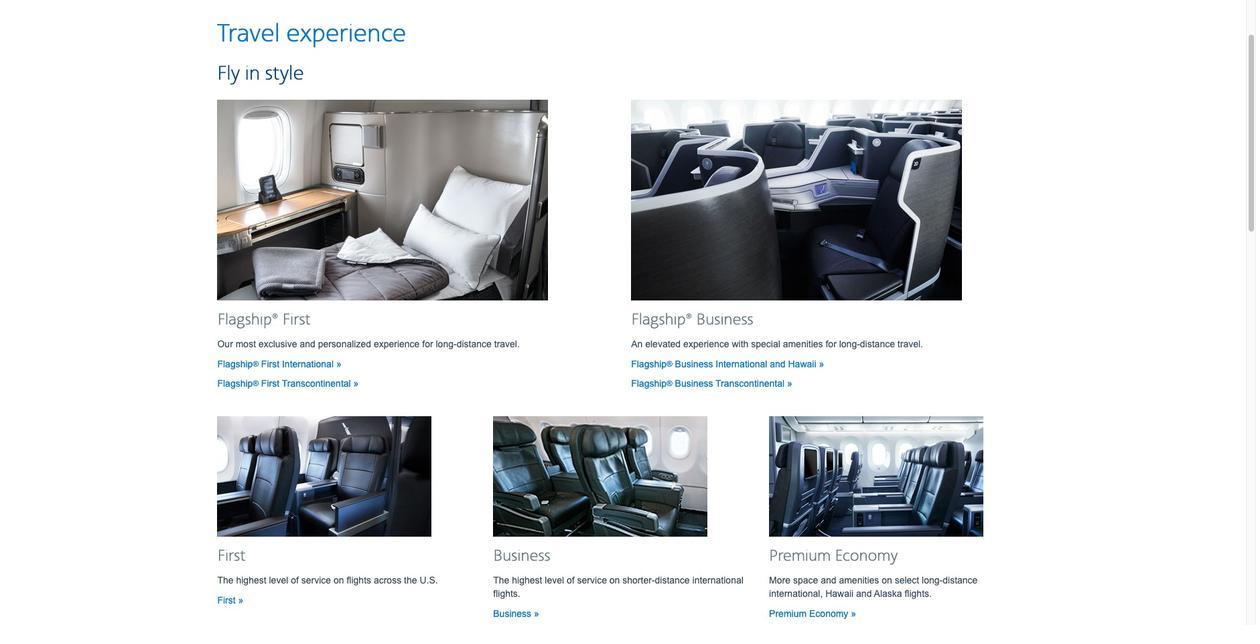 Task type: describe. For each thing, give the bounding box(es) containing it.
0 horizontal spatial hawaii
[[789, 359, 817, 370]]

1 premium from the top
[[769, 547, 831, 567]]

flagship for first transcontinental
[[217, 378, 253, 389]]

international for flagship® first
[[282, 359, 334, 370]]

long- for flagship® first
[[436, 339, 457, 350]]

transcontinental for flagship® business
[[716, 378, 785, 389]]

flagship first image
[[217, 100, 549, 301]]

select
[[895, 576, 920, 586]]

premium economy link
[[769, 609, 857, 620]]

special
[[751, 339, 781, 350]]

business link
[[493, 609, 539, 620]]

international
[[693, 576, 744, 586]]

travel experience
[[217, 19, 406, 49]]

for for first
[[422, 339, 433, 350]]

most
[[236, 339, 256, 350]]

flagship® first
[[217, 311, 311, 330]]

flagship® for flagship® first
[[217, 311, 279, 330]]

on for business
[[610, 576, 620, 586]]

business class image
[[493, 417, 708, 537]]

more space and amenities on select long-distance international, hawaii and alaska flights.
[[769, 576, 978, 600]]

an elevated experience with special amenities for long-distance travel.
[[631, 339, 924, 350]]

an
[[631, 339, 643, 350]]

travel
[[217, 19, 280, 49]]

distance inside the highest level of service on shorter-distance international flights.
[[655, 576, 690, 586]]

distance inside more space and amenities on select long-distance international, hawaii and alaska flights.
[[943, 576, 978, 586]]

and down 'an elevated experience with special amenities for long-distance travel.'
[[770, 359, 786, 370]]

highest for first
[[236, 576, 266, 586]]

® for business international and hawaii
[[667, 360, 673, 368]]

® for first transcontinental
[[253, 379, 259, 388]]

transcontinental for flagship® first
[[282, 378, 351, 389]]

flagship for business international and hawaii
[[631, 359, 667, 370]]

service for first
[[301, 576, 331, 586]]

level for business
[[545, 576, 564, 586]]

flights. inside the highest level of service on shorter-distance international flights.
[[493, 589, 521, 600]]

of for first
[[291, 576, 299, 586]]

across
[[374, 576, 402, 586]]

flagship for first international
[[217, 359, 253, 370]]

flights
[[347, 576, 371, 586]]

more
[[769, 576, 791, 586]]

exclusive
[[259, 339, 297, 350]]

long- for flagship® business
[[840, 339, 860, 350]]

shorter-
[[623, 576, 655, 586]]

on inside more space and amenities on select long-distance international, hawaii and alaska flights.
[[882, 576, 893, 586]]

amenities inside more space and amenities on select long-distance international, hawaii and alaska flights.
[[839, 576, 880, 586]]

the highest level of service on flights across the u.s.
[[217, 576, 438, 586]]

for for business
[[826, 339, 837, 350]]

service for business
[[577, 576, 607, 586]]

flagship ® first transcontinental
[[217, 378, 354, 389]]

highest for business
[[512, 576, 543, 586]]



Task type: locate. For each thing, give the bounding box(es) containing it.
of for business
[[567, 576, 575, 586]]

1 flights. from the left
[[493, 589, 521, 600]]

® for first international
[[253, 360, 259, 368]]

long- inside more space and amenities on select long-distance international, hawaii and alaska flights.
[[922, 576, 943, 586]]

hawaii inside more space and amenities on select long-distance international, hawaii and alaska flights.
[[826, 589, 854, 600]]

flagship® business
[[631, 311, 754, 330]]

premium down international,
[[769, 609, 807, 620]]

service
[[301, 576, 331, 586], [577, 576, 607, 586]]

1 horizontal spatial highest
[[512, 576, 543, 586]]

1 horizontal spatial service
[[577, 576, 607, 586]]

premium economy up space
[[769, 547, 898, 567]]

3 on from the left
[[882, 576, 893, 586]]

1 horizontal spatial long-
[[840, 339, 860, 350]]

on inside the highest level of service on shorter-distance international flights.
[[610, 576, 620, 586]]

hawaii up premium economy link
[[826, 589, 854, 600]]

flagship ® business transcontinental
[[631, 378, 787, 389]]

1 vertical spatial hawaii
[[826, 589, 854, 600]]

flagship ® business international and hawaii
[[631, 359, 819, 370]]

on
[[334, 576, 344, 586], [610, 576, 620, 586], [882, 576, 893, 586]]

international up flagship ® first transcontinental on the left bottom
[[282, 359, 334, 370]]

our
[[217, 339, 233, 350]]

for
[[422, 339, 433, 350], [826, 339, 837, 350]]

the for business
[[493, 576, 510, 586]]

highest
[[236, 576, 266, 586], [512, 576, 543, 586]]

flights. up business link
[[493, 589, 521, 600]]

®
[[253, 360, 259, 368], [667, 360, 673, 368], [253, 379, 259, 388], [667, 379, 673, 388]]

0 horizontal spatial flights.
[[493, 589, 521, 600]]

distance
[[457, 339, 492, 350], [860, 339, 895, 350], [655, 576, 690, 586], [943, 576, 978, 586]]

2 travel. from the left
[[898, 339, 924, 350]]

2 flights. from the left
[[905, 589, 932, 600]]

the
[[217, 576, 234, 586], [493, 576, 510, 586]]

amenities
[[783, 339, 823, 350], [839, 576, 880, 586]]

travel experience main content
[[201, 19, 1029, 626]]

0 horizontal spatial the
[[217, 576, 234, 586]]

2 international from the left
[[716, 359, 768, 370]]

1 transcontinental from the left
[[282, 378, 351, 389]]

1 flagship® from the left
[[217, 311, 279, 330]]

1 of from the left
[[291, 576, 299, 586]]

0 horizontal spatial travel.
[[494, 339, 520, 350]]

travel. for business
[[898, 339, 924, 350]]

1 horizontal spatial level
[[545, 576, 564, 586]]

1 horizontal spatial hawaii
[[826, 589, 854, 600]]

service left the 'shorter-'
[[577, 576, 607, 586]]

premium economy down international,
[[769, 609, 851, 620]]

® inside the flagship ® business transcontinental
[[667, 379, 673, 388]]

0 horizontal spatial highest
[[236, 576, 266, 586]]

long-
[[436, 339, 457, 350], [840, 339, 860, 350], [922, 576, 943, 586]]

in
[[245, 61, 260, 86]]

flagship ® first international
[[217, 359, 336, 370]]

1 the from the left
[[217, 576, 234, 586]]

2 level from the left
[[545, 576, 564, 586]]

flights. down 'select'
[[905, 589, 932, 600]]

2 on from the left
[[610, 576, 620, 586]]

service inside the highest level of service on shorter-distance international flights.
[[577, 576, 607, 586]]

highest up first link at the bottom left of the page
[[236, 576, 266, 586]]

1 service from the left
[[301, 576, 331, 586]]

0 vertical spatial premium economy
[[769, 547, 898, 567]]

0 horizontal spatial transcontinental
[[282, 378, 351, 389]]

1 travel. from the left
[[494, 339, 520, 350]]

and right space
[[821, 576, 837, 586]]

economy down international,
[[810, 609, 849, 620]]

2 the from the left
[[493, 576, 510, 586]]

0 horizontal spatial long-
[[436, 339, 457, 350]]

premium economy
[[769, 547, 898, 567], [769, 609, 851, 620]]

1 vertical spatial economy
[[810, 609, 849, 620]]

transcontinental down 'flagship ® first international'
[[282, 378, 351, 389]]

2 of from the left
[[567, 576, 575, 586]]

international,
[[769, 589, 823, 600]]

0 horizontal spatial service
[[301, 576, 331, 586]]

economy up more space and amenities on select long-distance international, hawaii and alaska flights.
[[835, 547, 898, 567]]

1 highest from the left
[[236, 576, 266, 586]]

2 transcontinental from the left
[[716, 378, 785, 389]]

and
[[300, 339, 316, 350], [770, 359, 786, 370], [821, 576, 837, 586], [857, 589, 872, 600]]

2 horizontal spatial long-
[[922, 576, 943, 586]]

1 horizontal spatial amenities
[[839, 576, 880, 586]]

0 horizontal spatial flagship®
[[217, 311, 279, 330]]

premium economy image
[[769, 417, 984, 537]]

0 vertical spatial economy
[[835, 547, 898, 567]]

and right exclusive
[[300, 339, 316, 350]]

® for business transcontinental
[[667, 379, 673, 388]]

1 horizontal spatial flagship®
[[631, 311, 693, 330]]

flagship business image
[[631, 100, 963, 301]]

business
[[697, 311, 754, 330], [675, 359, 713, 370], [675, 378, 713, 389], [493, 547, 551, 567], [493, 609, 534, 620]]

2 highest from the left
[[512, 576, 543, 586]]

1 vertical spatial premium economy
[[769, 609, 851, 620]]

flights.
[[493, 589, 521, 600], [905, 589, 932, 600]]

alaska
[[874, 589, 903, 600]]

flagship
[[217, 359, 253, 370], [631, 359, 667, 370], [217, 378, 253, 389], [631, 378, 667, 389]]

on for first
[[334, 576, 344, 586]]

0 horizontal spatial on
[[334, 576, 344, 586]]

the up first link at the bottom left of the page
[[217, 576, 234, 586]]

amenities up alaska
[[839, 576, 880, 586]]

elevated
[[646, 339, 681, 350]]

highest up business link
[[512, 576, 543, 586]]

0 horizontal spatial international
[[282, 359, 334, 370]]

service left the flights
[[301, 576, 331, 586]]

® inside 'flagship ® first international'
[[253, 360, 259, 368]]

1 horizontal spatial of
[[567, 576, 575, 586]]

1 for from the left
[[422, 339, 433, 350]]

experience
[[286, 19, 406, 49], [374, 339, 420, 350], [684, 339, 730, 350]]

1 level from the left
[[269, 576, 288, 586]]

1 premium economy from the top
[[769, 547, 898, 567]]

flagship® up most
[[217, 311, 279, 330]]

2 premium from the top
[[769, 609, 807, 620]]

the
[[404, 576, 417, 586]]

0 horizontal spatial of
[[291, 576, 299, 586]]

and left alaska
[[857, 589, 872, 600]]

economy
[[835, 547, 898, 567], [810, 609, 849, 620]]

level for first
[[269, 576, 288, 586]]

international for flagship® business
[[716, 359, 768, 370]]

hawaii down 'an elevated experience with special amenities for long-distance travel.'
[[789, 359, 817, 370]]

first class image
[[217, 417, 432, 537]]

highest inside the highest level of service on shorter-distance international flights.
[[512, 576, 543, 586]]

0 horizontal spatial level
[[269, 576, 288, 586]]

0 horizontal spatial for
[[422, 339, 433, 350]]

® inside flagship ® first transcontinental
[[253, 379, 259, 388]]

the up business link
[[493, 576, 510, 586]]

first
[[283, 311, 311, 330], [261, 359, 280, 370], [261, 378, 280, 389], [217, 547, 245, 567], [217, 596, 238, 606]]

the highest level of service on shorter-distance international flights.
[[493, 576, 744, 600]]

the inside the highest level of service on shorter-distance international flights.
[[493, 576, 510, 586]]

level
[[269, 576, 288, 586], [545, 576, 564, 586]]

with
[[732, 339, 749, 350]]

1 horizontal spatial on
[[610, 576, 620, 586]]

the for first
[[217, 576, 234, 586]]

1 horizontal spatial travel.
[[898, 339, 924, 350]]

flagship®
[[217, 311, 279, 330], [631, 311, 693, 330]]

1 horizontal spatial international
[[716, 359, 768, 370]]

transcontinental
[[282, 378, 351, 389], [716, 378, 785, 389]]

international
[[282, 359, 334, 370], [716, 359, 768, 370]]

personalized
[[318, 339, 371, 350]]

0 horizontal spatial amenities
[[783, 339, 823, 350]]

of
[[291, 576, 299, 586], [567, 576, 575, 586]]

style
[[265, 61, 304, 86]]

travel. for first
[[494, 339, 520, 350]]

flagship® for flagship® business
[[631, 311, 693, 330]]

2 service from the left
[[577, 576, 607, 586]]

2 for from the left
[[826, 339, 837, 350]]

2 horizontal spatial on
[[882, 576, 893, 586]]

on up alaska
[[882, 576, 893, 586]]

hawaii
[[789, 359, 817, 370], [826, 589, 854, 600]]

u.s.
[[420, 576, 438, 586]]

1 on from the left
[[334, 576, 344, 586]]

of inside the highest level of service on shorter-distance international flights.
[[567, 576, 575, 586]]

first link
[[217, 596, 244, 606]]

level inside the highest level of service on shorter-distance international flights.
[[545, 576, 564, 586]]

international down "with"
[[716, 359, 768, 370]]

space
[[793, 576, 819, 586]]

1 vertical spatial premium
[[769, 609, 807, 620]]

1 international from the left
[[282, 359, 334, 370]]

flagship for business transcontinental
[[631, 378, 667, 389]]

on left the flights
[[334, 576, 344, 586]]

1 horizontal spatial for
[[826, 339, 837, 350]]

amenities right special
[[783, 339, 823, 350]]

premium up space
[[769, 547, 831, 567]]

fly
[[217, 61, 240, 86]]

on left the 'shorter-'
[[610, 576, 620, 586]]

premium
[[769, 547, 831, 567], [769, 609, 807, 620]]

travel.
[[494, 339, 520, 350], [898, 339, 924, 350]]

fly in style
[[217, 61, 304, 86]]

transcontinental down flagship ® business international and hawaii
[[716, 378, 785, 389]]

0 vertical spatial premium
[[769, 547, 831, 567]]

our most exclusive and personalized experience for long-distance travel.
[[217, 339, 520, 350]]

0 vertical spatial amenities
[[783, 339, 823, 350]]

flights. inside more space and amenities on select long-distance international, hawaii and alaska flights.
[[905, 589, 932, 600]]

1 horizontal spatial transcontinental
[[716, 378, 785, 389]]

2 premium economy from the top
[[769, 609, 851, 620]]

® inside flagship ® business international and hawaii
[[667, 360, 673, 368]]

flagship® up elevated
[[631, 311, 693, 330]]

1 horizontal spatial flights.
[[905, 589, 932, 600]]

2 flagship® from the left
[[631, 311, 693, 330]]

1 vertical spatial amenities
[[839, 576, 880, 586]]

0 vertical spatial hawaii
[[789, 359, 817, 370]]

1 horizontal spatial the
[[493, 576, 510, 586]]



Task type: vqa. For each thing, say whether or not it's contained in the screenshot.
Add for Add redress number
no



